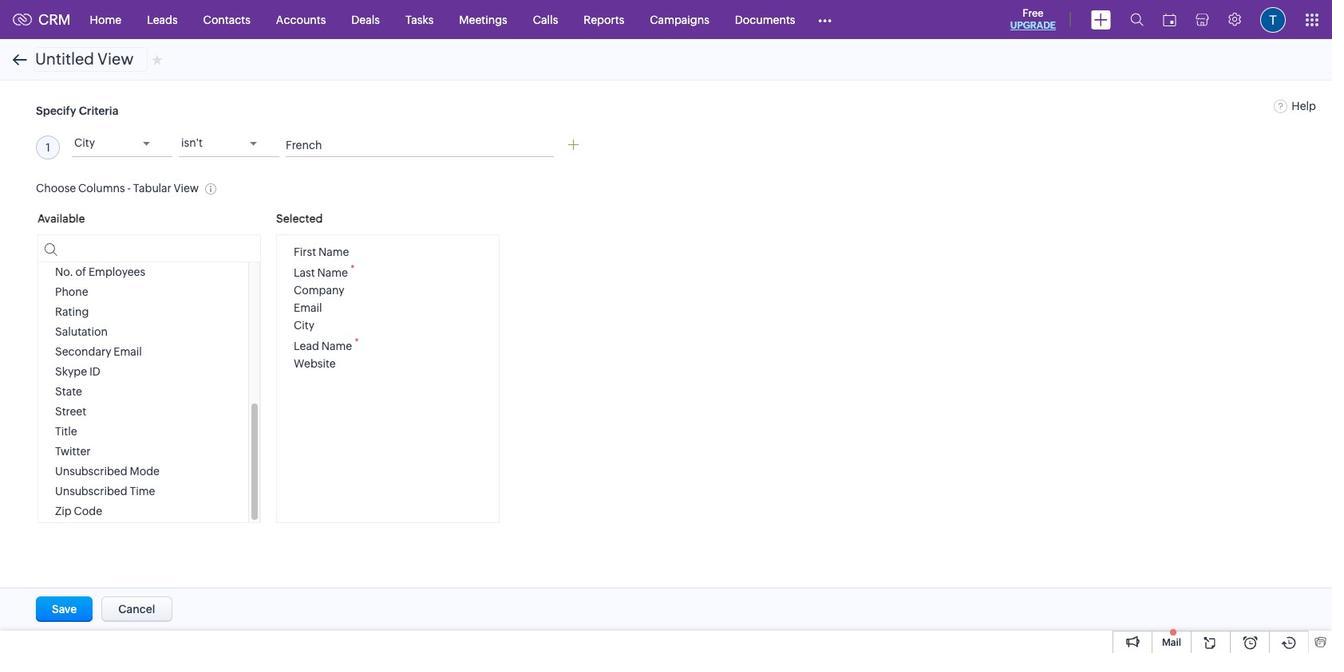 Task type: describe. For each thing, give the bounding box(es) containing it.
website
[[294, 357, 336, 370]]

skype
[[55, 366, 87, 379]]

city inside field
[[74, 137, 95, 149]]

of
[[76, 266, 86, 279]]

street
[[55, 406, 86, 419]]

company
[[294, 284, 345, 297]]

specify
[[36, 105, 76, 117]]

columns
[[78, 182, 125, 195]]

reports
[[584, 13, 625, 26]]

City field
[[72, 132, 172, 157]]

isn't
[[181, 137, 203, 149]]

choose
[[36, 182, 76, 195]]

accounts link
[[263, 0, 339, 39]]

documents
[[735, 13, 796, 26]]

2 unsubscribed from the top
[[55, 486, 127, 499]]

rating
[[55, 306, 89, 319]]

help specify criteria
[[36, 100, 1317, 117]]

create menu element
[[1082, 0, 1121, 39]]

contacts
[[203, 13, 251, 26]]

0 vertical spatial name
[[319, 246, 349, 259]]

employees
[[89, 266, 145, 279]]

documents link
[[723, 0, 808, 39]]

leads
[[147, 13, 178, 26]]

email inside company email city lead name *
[[294, 302, 322, 315]]

time
[[130, 486, 155, 499]]

reports link
[[571, 0, 637, 39]]

home link
[[77, 0, 134, 39]]

meetings
[[459, 13, 508, 26]]

profile element
[[1251, 0, 1296, 39]]

upgrade
[[1011, 20, 1056, 31]]

accounts
[[276, 13, 326, 26]]

criteria
[[79, 105, 119, 117]]

profile image
[[1261, 7, 1286, 32]]

code
[[74, 506, 102, 519]]

tasks
[[406, 13, 434, 26]]

state
[[55, 386, 82, 399]]

search element
[[1121, 0, 1154, 39]]

first
[[294, 246, 316, 259]]



Task type: locate. For each thing, give the bounding box(es) containing it.
help link
[[1275, 100, 1317, 113]]

unsubscribed down twitter
[[55, 466, 127, 479]]

0 vertical spatial city
[[74, 137, 95, 149]]

campaigns link
[[637, 0, 723, 39]]

0 horizontal spatial city
[[74, 137, 95, 149]]

city up lead
[[294, 319, 315, 332]]

isn't field
[[179, 132, 279, 157]]

name
[[319, 246, 349, 259], [317, 267, 348, 279], [322, 340, 352, 353]]

2 vertical spatial name
[[322, 340, 352, 353]]

0 vertical spatial email
[[294, 302, 322, 315]]

company email city lead name *
[[294, 284, 359, 353]]

*
[[351, 264, 355, 275], [355, 337, 359, 348]]

name inside company email city lead name *
[[322, 340, 352, 353]]

search image
[[1131, 13, 1144, 26]]

email down company
[[294, 302, 322, 315]]

name up "website"
[[322, 340, 352, 353]]

* inside company email city lead name *
[[355, 337, 359, 348]]

email right secondary
[[114, 346, 142, 359]]

* inside first name last name *
[[351, 264, 355, 275]]

0 vertical spatial *
[[351, 264, 355, 275]]

0 horizontal spatial email
[[114, 346, 142, 359]]

calendar image
[[1163, 13, 1177, 26]]

available
[[38, 213, 85, 225]]

* right last
[[351, 264, 355, 275]]

crm
[[38, 11, 71, 28]]

1 vertical spatial name
[[317, 267, 348, 279]]

title
[[55, 426, 77, 439]]

calls link
[[520, 0, 571, 39]]

name up company
[[317, 267, 348, 279]]

campaigns
[[650, 13, 710, 26]]

leads link
[[134, 0, 191, 39]]

no.
[[55, 266, 73, 279]]

calls
[[533, 13, 558, 26]]

no. of employees phone rating salutation secondary email skype id state street title twitter unsubscribed mode unsubscribed time zip code
[[55, 266, 160, 519]]

secondary
[[55, 346, 111, 359]]

free
[[1023, 7, 1044, 19]]

tasks link
[[393, 0, 447, 39]]

meetings link
[[447, 0, 520, 39]]

id
[[89, 366, 100, 379]]

1 horizontal spatial city
[[294, 319, 315, 332]]

choose columns - tabular view
[[36, 182, 199, 195]]

city down criteria
[[74, 137, 95, 149]]

phone
[[55, 286, 88, 299]]

mail
[[1163, 638, 1182, 649]]

lead
[[294, 340, 319, 353]]

email inside no. of employees phone rating salutation secondary email skype id state street title twitter unsubscribed mode unsubscribed time zip code
[[114, 346, 142, 359]]

1 vertical spatial email
[[114, 346, 142, 359]]

deals link
[[339, 0, 393, 39]]

None text field
[[38, 236, 260, 263]]

view
[[174, 182, 199, 195]]

selected
[[276, 213, 323, 225]]

1 vertical spatial city
[[294, 319, 315, 332]]

help
[[1292, 100, 1317, 113]]

mark as favorite image
[[151, 53, 163, 66]]

contacts link
[[191, 0, 263, 39]]

0 vertical spatial unsubscribed
[[55, 466, 127, 479]]

1 unsubscribed from the top
[[55, 466, 127, 479]]

crm link
[[13, 11, 71, 28]]

Other Modules field
[[808, 7, 843, 32]]

tabular
[[133, 182, 171, 195]]

create menu image
[[1092, 10, 1112, 29]]

unsubscribed
[[55, 466, 127, 479], [55, 486, 127, 499]]

last
[[294, 267, 315, 279]]

salutation
[[55, 326, 108, 339]]

home
[[90, 13, 121, 26]]

None text field
[[34, 47, 147, 72], [286, 132, 554, 157], [34, 47, 147, 72], [286, 132, 554, 157]]

first name last name *
[[294, 246, 355, 279]]

deals
[[352, 13, 380, 26]]

mode
[[130, 466, 160, 479]]

1 horizontal spatial email
[[294, 302, 322, 315]]

city inside company email city lead name *
[[294, 319, 315, 332]]

twitter
[[55, 446, 91, 459]]

-
[[127, 182, 131, 195]]

1 vertical spatial *
[[355, 337, 359, 348]]

name right first
[[319, 246, 349, 259]]

city
[[74, 137, 95, 149], [294, 319, 315, 332]]

None submit
[[36, 597, 93, 623]]

unsubscribed up code
[[55, 486, 127, 499]]

email
[[294, 302, 322, 315], [114, 346, 142, 359]]

None button
[[102, 597, 172, 623]]

1 vertical spatial unsubscribed
[[55, 486, 127, 499]]

free upgrade
[[1011, 7, 1056, 31]]

* right lead
[[355, 337, 359, 348]]

zip
[[55, 506, 72, 519]]



Task type: vqa. For each thing, say whether or not it's contained in the screenshot.
the left Email
yes



